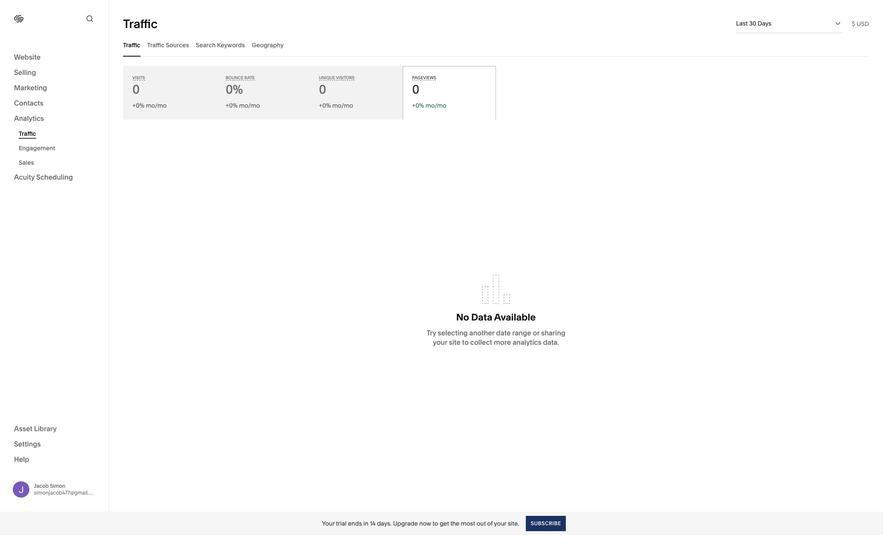 Task type: vqa. For each thing, say whether or not it's contained in the screenshot.
'number' in the Auto-Disable Comments Default Value The default setting for the number of days to wait until auto-disabling comments.
no



Task type: describe. For each thing, give the bounding box(es) containing it.
of
[[487, 520, 493, 528]]

acuity
[[14, 173, 35, 181]]

jacob simon simonjacob477@gmail.com
[[34, 483, 100, 496]]

0% mo/mo
[[229, 102, 260, 109]]

selecting
[[438, 329, 468, 337]]

usd
[[857, 20, 869, 27]]

help
[[14, 455, 29, 464]]

0% for visits 0 0% mo/mo
[[136, 102, 144, 109]]

0 horizontal spatial to
[[433, 520, 438, 528]]

marketing link
[[14, 83, 95, 93]]

jacob
[[34, 483, 49, 489]]

traffic up traffic "button"
[[123, 16, 158, 31]]

tab list containing traffic
[[123, 33, 869, 57]]

search
[[196, 41, 216, 49]]

out
[[477, 520, 486, 528]]

sources
[[166, 41, 189, 49]]

mo/mo inside pageviews 0 0% mo/mo
[[426, 102, 447, 109]]

acuity scheduling
[[14, 173, 73, 181]]

settings
[[14, 440, 41, 448]]

keywords
[[217, 41, 245, 49]]

library
[[34, 424, 57, 433]]

search keywords
[[196, 41, 245, 49]]

get
[[440, 520, 449, 528]]

website link
[[14, 52, 95, 63]]

your inside try selecting another date range or sharing your site to collect more analytics data.
[[433, 338, 447, 347]]

marketing
[[14, 83, 47, 92]]

your
[[322, 520, 335, 528]]

no
[[456, 312, 469, 323]]

upgrade
[[393, 520, 418, 528]]

data.
[[543, 338, 559, 347]]

2 mo/mo from the left
[[239, 102, 260, 109]]

0% for pageviews 0 0% mo/mo
[[416, 102, 424, 109]]

to inside try selecting another date range or sharing your site to collect more analytics data.
[[462, 338, 469, 347]]

sharing
[[541, 329, 566, 337]]

data
[[471, 312, 492, 323]]

ends
[[348, 520, 362, 528]]

0% down bounce rate 0%
[[229, 102, 238, 109]]

trial
[[336, 520, 347, 528]]

30
[[749, 20, 756, 27]]

unique
[[319, 75, 335, 80]]

contacts link
[[14, 98, 95, 109]]

0 inside unique visitors 0 0% mo/mo
[[319, 82, 326, 97]]

geography button
[[252, 33, 284, 57]]

visitors
[[336, 75, 355, 80]]

days
[[758, 20, 772, 27]]

traffic sources button
[[147, 33, 189, 57]]

contacts
[[14, 99, 43, 107]]

traffic up visits
[[123, 41, 140, 49]]

last 30 days
[[736, 20, 772, 27]]

analytics
[[14, 114, 44, 123]]

subscribe button
[[526, 516, 566, 531]]

simonjacob477@gmail.com
[[34, 490, 100, 496]]

geography
[[252, 41, 284, 49]]

most
[[461, 520, 475, 528]]

1 vertical spatial your
[[494, 520, 507, 528]]

no data available
[[456, 312, 536, 323]]

site
[[449, 338, 461, 347]]

selling
[[14, 68, 36, 77]]

visits
[[132, 75, 145, 80]]

simon
[[50, 483, 65, 489]]

analytics
[[513, 338, 542, 347]]

traffic down analytics at the left top of page
[[19, 130, 36, 138]]

last 30 days button
[[736, 14, 843, 33]]

another
[[469, 329, 495, 337]]

range
[[512, 329, 531, 337]]

date
[[496, 329, 511, 337]]



Task type: locate. For each thing, give the bounding box(es) containing it.
sales link
[[19, 155, 99, 170]]

1 0 from the left
[[132, 82, 140, 97]]

14
[[370, 520, 376, 528]]

0 vertical spatial your
[[433, 338, 447, 347]]

sales
[[19, 159, 34, 167]]

pageviews 0 0% mo/mo
[[412, 75, 447, 109]]

0
[[132, 82, 140, 97], [319, 82, 326, 97], [412, 82, 420, 97]]

your right of
[[494, 520, 507, 528]]

to left get at bottom
[[433, 520, 438, 528]]

0% inside bounce rate 0%
[[226, 82, 243, 97]]

3 mo/mo from the left
[[332, 102, 353, 109]]

subscribe
[[531, 520, 561, 527]]

1 mo/mo from the left
[[146, 102, 167, 109]]

0% down unique
[[322, 102, 331, 109]]

to
[[462, 338, 469, 347], [433, 520, 438, 528]]

now
[[419, 520, 431, 528]]

tab list
[[123, 33, 869, 57]]

help link
[[14, 455, 29, 464]]

your down try
[[433, 338, 447, 347]]

0%
[[226, 82, 243, 97], [136, 102, 144, 109], [229, 102, 238, 109], [322, 102, 331, 109], [416, 102, 424, 109]]

1 horizontal spatial 0
[[319, 82, 326, 97]]

bounce
[[226, 75, 244, 80]]

0% inside visits 0 0% mo/mo
[[136, 102, 144, 109]]

0 horizontal spatial your
[[433, 338, 447, 347]]

mo/mo inside unique visitors 0 0% mo/mo
[[332, 102, 353, 109]]

selling link
[[14, 68, 95, 78]]

more
[[494, 338, 511, 347]]

traffic
[[123, 16, 158, 31], [123, 41, 140, 49], [147, 41, 164, 49], [19, 130, 36, 138]]

to right site
[[462, 338, 469, 347]]

your trial ends in 14 days. upgrade now to get the most out of your site.
[[322, 520, 519, 528]]

website
[[14, 53, 41, 61]]

0 for pageviews 0 0% mo/mo
[[412, 82, 420, 97]]

visits 0 0% mo/mo
[[132, 75, 167, 109]]

0 horizontal spatial 0
[[132, 82, 140, 97]]

0% inside unique visitors 0 0% mo/mo
[[322, 102, 331, 109]]

bounce rate 0%
[[226, 75, 255, 97]]

available
[[494, 312, 536, 323]]

0 down pageviews
[[412, 82, 420, 97]]

search keywords button
[[196, 33, 245, 57]]

try
[[427, 329, 436, 337]]

in
[[363, 520, 369, 528]]

asset
[[14, 424, 32, 433]]

traffic button
[[123, 33, 140, 57]]

0% for bounce rate 0%
[[226, 82, 243, 97]]

unique visitors 0 0% mo/mo
[[319, 75, 355, 109]]

$ usd
[[852, 20, 869, 27]]

1 vertical spatial to
[[433, 520, 438, 528]]

4 mo/mo from the left
[[426, 102, 447, 109]]

2 0 from the left
[[319, 82, 326, 97]]

mo/mo
[[146, 102, 167, 109], [239, 102, 260, 109], [332, 102, 353, 109], [426, 102, 447, 109]]

rate
[[245, 75, 255, 80]]

0% down visits
[[136, 102, 144, 109]]

3 0 from the left
[[412, 82, 420, 97]]

0 down visits
[[132, 82, 140, 97]]

traffic inside button
[[147, 41, 164, 49]]

0% down bounce
[[226, 82, 243, 97]]

0 for visits 0 0% mo/mo
[[132, 82, 140, 97]]

0 inside pageviews 0 0% mo/mo
[[412, 82, 420, 97]]

2 horizontal spatial 0
[[412, 82, 420, 97]]

traffic link
[[19, 126, 99, 141]]

or
[[533, 329, 540, 337]]

$
[[852, 20, 856, 27]]

analytics link
[[14, 114, 95, 124]]

site.
[[508, 520, 519, 528]]

traffic sources
[[147, 41, 189, 49]]

mo/mo inside visits 0 0% mo/mo
[[146, 102, 167, 109]]

0 inside visits 0 0% mo/mo
[[132, 82, 140, 97]]

0% inside pageviews 0 0% mo/mo
[[416, 102, 424, 109]]

asset library link
[[14, 424, 95, 434]]

days.
[[377, 520, 392, 528]]

settings link
[[14, 439, 95, 450]]

scheduling
[[36, 173, 73, 181]]

0 down unique
[[319, 82, 326, 97]]

1 horizontal spatial to
[[462, 338, 469, 347]]

acuity scheduling link
[[14, 172, 95, 183]]

asset library
[[14, 424, 57, 433]]

collect
[[470, 338, 492, 347]]

last
[[736, 20, 748, 27]]

1 horizontal spatial your
[[494, 520, 507, 528]]

try selecting another date range or sharing your site to collect more analytics data.
[[427, 329, 566, 347]]

0% down pageviews
[[416, 102, 424, 109]]

engagement link
[[19, 141, 99, 155]]

traffic left "sources" on the top of page
[[147, 41, 164, 49]]

the
[[451, 520, 460, 528]]

engagement
[[19, 144, 55, 152]]

your
[[433, 338, 447, 347], [494, 520, 507, 528]]

0 vertical spatial to
[[462, 338, 469, 347]]

pageviews
[[412, 75, 436, 80]]



